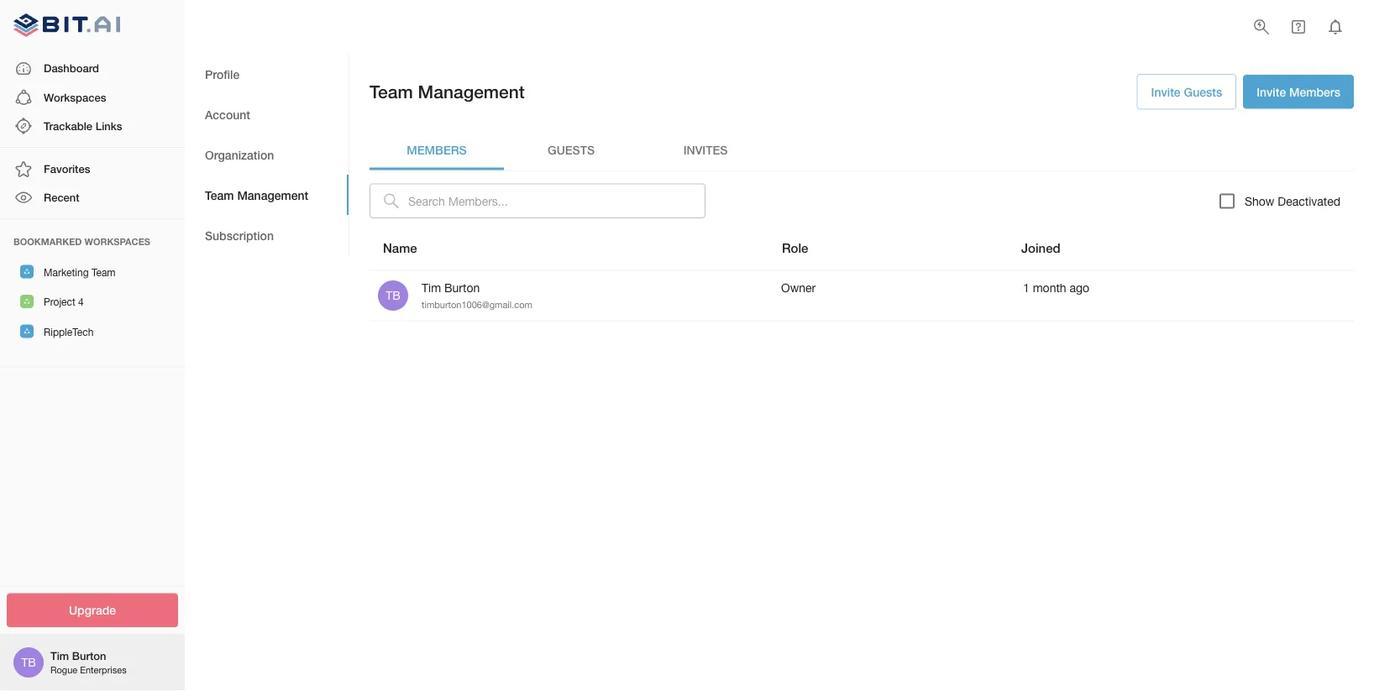 Task type: vqa. For each thing, say whether or not it's contained in the screenshot.
Tim for Tim Burton Rogue Enterprises
yes



Task type: describe. For each thing, give the bounding box(es) containing it.
subscription
[[205, 228, 274, 242]]

project 4
[[44, 296, 84, 308]]

trackable links
[[44, 119, 122, 132]]

1 month ago
[[1023, 281, 1090, 294]]

workspaces
[[44, 91, 106, 104]]

month
[[1033, 281, 1067, 294]]

rogue
[[50, 665, 77, 676]]

dashboard
[[44, 62, 99, 75]]

tim burton timburton1006@gmail.com
[[422, 281, 533, 310]]

rippletech
[[44, 326, 94, 338]]

invite for invite guests
[[1151, 85, 1181, 99]]

invite members
[[1257, 85, 1341, 99]]

team management link
[[185, 175, 349, 215]]

show
[[1245, 194, 1275, 208]]

favorites
[[44, 162, 90, 175]]

project
[[44, 296, 75, 308]]

guests button
[[504, 130, 638, 170]]

bookmarked
[[13, 236, 82, 247]]

bookmarked workspaces
[[13, 236, 150, 247]]

organization link
[[185, 134, 349, 175]]

owner
[[781, 281, 816, 294]]

invite guests button
[[1137, 74, 1237, 110]]

project 4 button
[[0, 287, 185, 316]]

recent
[[44, 191, 79, 204]]

tab list containing profile
[[185, 54, 349, 255]]

upgrade button
[[7, 594, 178, 628]]

team inside button
[[91, 266, 116, 278]]

tim for tim burton timburton1006@gmail.com
[[422, 281, 441, 294]]

team management inside tab list
[[205, 188, 308, 202]]

favorites button
[[0, 155, 185, 183]]



Task type: locate. For each thing, give the bounding box(es) containing it.
tb left rogue
[[21, 656, 36, 670]]

burton for tim burton rogue enterprises
[[72, 650, 106, 663]]

invites button
[[638, 130, 773, 170]]

tim up timburton1006@gmail.com
[[422, 281, 441, 294]]

4
[[78, 296, 84, 308]]

tim inside the tim burton timburton1006@gmail.com
[[422, 281, 441, 294]]

invite for invite members
[[1257, 85, 1286, 99]]

burton up timburton1006@gmail.com
[[444, 281, 480, 294]]

1 horizontal spatial tab list
[[370, 130, 1354, 170]]

team management
[[370, 81, 525, 102], [205, 188, 308, 202]]

tim burton rogue enterprises
[[50, 650, 127, 676]]

burton inside tim burton rogue enterprises
[[72, 650, 106, 663]]

1 vertical spatial burton
[[72, 650, 106, 663]]

2 invite from the left
[[1257, 85, 1286, 99]]

1 horizontal spatial invite
[[1257, 85, 1286, 99]]

account link
[[185, 94, 349, 134]]

invite members button
[[1243, 75, 1354, 109]]

members
[[407, 143, 467, 157]]

team up members
[[370, 81, 413, 102]]

team up project 4 button
[[91, 266, 116, 278]]

team inside tab list
[[205, 188, 234, 202]]

1 invite from the left
[[1151, 85, 1181, 99]]

deactivated
[[1278, 194, 1341, 208]]

2 vertical spatial team
[[91, 266, 116, 278]]

profile link
[[185, 54, 349, 94]]

management down organization link
[[237, 188, 308, 202]]

links
[[95, 119, 122, 132]]

tb
[[386, 289, 401, 303], [21, 656, 36, 670]]

account
[[205, 107, 250, 121]]

rippletech button
[[0, 316, 185, 346]]

role
[[782, 240, 808, 255]]

burton inside the tim burton timburton1006@gmail.com
[[444, 281, 480, 294]]

management inside tab list
[[237, 188, 308, 202]]

0 vertical spatial tim
[[422, 281, 441, 294]]

1
[[1023, 281, 1030, 294]]

ago
[[1070, 281, 1090, 294]]

management
[[418, 81, 525, 102], [237, 188, 308, 202]]

0 horizontal spatial team
[[91, 266, 116, 278]]

name
[[383, 240, 417, 255]]

recent button
[[0, 183, 185, 212]]

tim for tim burton rogue enterprises
[[50, 650, 69, 663]]

organization
[[205, 148, 274, 162]]

tim inside tim burton rogue enterprises
[[50, 650, 69, 663]]

enterprises
[[80, 665, 127, 676]]

burton for tim burton timburton1006@gmail.com
[[444, 281, 480, 294]]

1 horizontal spatial tb
[[386, 289, 401, 303]]

invites
[[684, 143, 728, 157]]

0 horizontal spatial invite
[[1151, 85, 1181, 99]]

workspaces button
[[0, 83, 185, 112]]

invite left the members
[[1257, 85, 1286, 99]]

1 vertical spatial team
[[205, 188, 234, 202]]

0 vertical spatial team management
[[370, 81, 525, 102]]

0 horizontal spatial team management
[[205, 188, 308, 202]]

burton up enterprises
[[72, 650, 106, 663]]

guests
[[1184, 85, 1222, 99]]

invite left guests
[[1151, 85, 1181, 99]]

tim
[[422, 281, 441, 294], [50, 650, 69, 663]]

marketing team
[[44, 266, 116, 278]]

1 vertical spatial management
[[237, 188, 308, 202]]

members button
[[370, 130, 504, 170]]

joined
[[1022, 240, 1061, 255]]

show deactivated
[[1245, 194, 1341, 208]]

timburton1006@gmail.com
[[422, 300, 533, 310]]

0 vertical spatial tb
[[386, 289, 401, 303]]

dashboard button
[[0, 54, 185, 83]]

0 vertical spatial management
[[418, 81, 525, 102]]

tim up rogue
[[50, 650, 69, 663]]

invite inside button
[[1151, 85, 1181, 99]]

team management down organization link
[[205, 188, 308, 202]]

burton
[[444, 281, 480, 294], [72, 650, 106, 663]]

marketing team button
[[0, 257, 185, 287]]

Search Members... search field
[[408, 184, 706, 219]]

team
[[370, 81, 413, 102], [205, 188, 234, 202], [91, 266, 116, 278]]

management up members button
[[418, 81, 525, 102]]

2 horizontal spatial team
[[370, 81, 413, 102]]

trackable
[[44, 119, 92, 132]]

tab list containing members
[[370, 130, 1354, 170]]

1 horizontal spatial team management
[[370, 81, 525, 102]]

0 horizontal spatial tim
[[50, 650, 69, 663]]

marketing
[[44, 266, 89, 278]]

1 vertical spatial tim
[[50, 650, 69, 663]]

workspaces
[[84, 236, 150, 247]]

invite
[[1151, 85, 1181, 99], [1257, 85, 1286, 99]]

1 horizontal spatial tim
[[422, 281, 441, 294]]

members
[[1290, 85, 1341, 99]]

0 horizontal spatial tab list
[[185, 54, 349, 255]]

0 vertical spatial team
[[370, 81, 413, 102]]

1 vertical spatial tb
[[21, 656, 36, 670]]

profile
[[205, 67, 240, 81]]

tab list
[[185, 54, 349, 255], [370, 130, 1354, 170]]

tb down the name
[[386, 289, 401, 303]]

1 horizontal spatial team
[[205, 188, 234, 202]]

team up the subscription
[[205, 188, 234, 202]]

upgrade
[[69, 604, 116, 617]]

1 horizontal spatial management
[[418, 81, 525, 102]]

team management up members button
[[370, 81, 525, 102]]

0 horizontal spatial burton
[[72, 650, 106, 663]]

invite inside "button"
[[1257, 85, 1286, 99]]

guests
[[548, 143, 595, 157]]

trackable links button
[[0, 112, 185, 140]]

subscription link
[[185, 215, 349, 255]]

0 vertical spatial burton
[[444, 281, 480, 294]]

0 horizontal spatial management
[[237, 188, 308, 202]]

1 vertical spatial team management
[[205, 188, 308, 202]]

0 horizontal spatial tb
[[21, 656, 36, 670]]

invite guests
[[1151, 85, 1222, 99]]

1 horizontal spatial burton
[[444, 281, 480, 294]]



